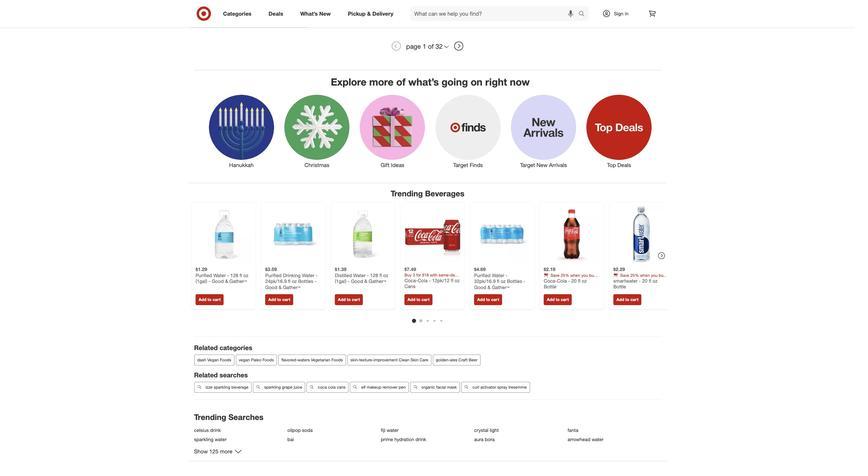 Task type: vqa. For each thing, say whether or not it's contained in the screenshot.
the (1gal)
yes



Task type: describe. For each thing, give the bounding box(es) containing it.
fl inside $1.39 distilled water - 128 fl oz (1gal) - good & gather™
[[379, 273, 382, 279]]

vegan paleo foods link
[[236, 355, 277, 366]]

add to cart button for purified water - 128 fl oz (1gal) - good & gather™
[[195, 295, 224, 306]]

purified for $4.69
[[474, 273, 490, 279]]

related searches
[[194, 371, 248, 379]]

gift
[[381, 162, 390, 169]]

show 125 more button
[[194, 448, 242, 456]]

explore
[[331, 76, 367, 88]]

to for distilled water - 128 fl oz (1gal) - good & gather™
[[347, 297, 351, 303]]

target finds
[[453, 162, 483, 169]]

add to cart button for smartwater - 20 fl oz bottle
[[613, 295, 641, 306]]

cola inside the coca-cola - 12pk/12 fl oz cans
[[418, 278, 427, 284]]

what's
[[300, 10, 318, 17]]

bottles inside $4.69 purified water - 32pk/16.9 fl oz bottles - good & gather™
[[507, 279, 522, 285]]

target new arrivals link
[[506, 93, 581, 169]]

to for smartwater - 20 fl oz bottle
[[625, 297, 629, 303]]

cart for distilled water - 128 fl oz (1gal) - good & gather™
[[352, 297, 360, 303]]

pickup & delivery
[[348, 10, 393, 17]]

related for related searches
[[194, 371, 218, 379]]

to for purified drinking water - 24pk/16.9 fl oz bottles - good & gather™
[[277, 297, 281, 303]]

$2.19
[[544, 267, 555, 273]]

oz inside $3.59 purified drinking water - 24pk/16.9 fl oz bottles - good & gather™
[[292, 279, 297, 285]]

$3.59
[[265, 267, 277, 273]]

celsius drink
[[194, 428, 221, 433]]

add for distilled water - 128 fl oz (1gal) - good & gather™
[[338, 297, 346, 303]]

water for $1.29
[[213, 273, 226, 279]]

$1.39 distilled water - 128 fl oz (1gal) - good & gather™
[[335, 267, 388, 285]]

makeup
[[367, 385, 381, 390]]

fanta link
[[568, 428, 657, 433]]

more inside button
[[220, 449, 233, 456]]

top deals link
[[581, 93, 657, 169]]

you for coca-cola - 20 fl oz bottle
[[581, 273, 588, 278]]

within
[[212, 1, 224, 6]]

128 for distilled water - 128 fl oz (1gal) - good & gather™
[[370, 273, 378, 279]]

drinking
[[283, 273, 300, 279]]

water for arrowhead water
[[592, 437, 604, 443]]

2 for $2.29
[[667, 273, 669, 278]]

coca-cola - 20 fl oz bottle
[[544, 278, 587, 290]]

water for sparkling water
[[215, 437, 227, 443]]

cart for purified drinking water - 24pk/16.9 fl oz bottles - good & gather™
[[282, 297, 290, 303]]

page 1 of 32 button
[[403, 39, 452, 54]]

add to cart for distilled water - 128 fl oz (1gal) - good & gather™
[[338, 297, 360, 303]]

sign
[[614, 11, 624, 16]]

golden-ales craft beer link
[[433, 355, 480, 366]]

mask
[[447, 385, 457, 390]]

add for purified drinking water - 24pk/16.9 fl oz bottles - good & gather™
[[268, 297, 276, 303]]

skin-
[[350, 358, 359, 363]]

ales
[[450, 358, 457, 363]]

add to cart for coca-cola - 12pk/12 fl oz cans
[[407, 297, 429, 303]]

ready
[[197, 1, 210, 6]]

curl activator spray tresemme link
[[461, 382, 530, 393]]

buy for smartwater - 20 fl oz bottle
[[659, 273, 665, 278]]

categories link
[[217, 6, 260, 21]]

beverages for $2.29
[[647, 278, 666, 283]]

add to cart button for coca-cola - 12pk/12 fl oz cans
[[404, 295, 432, 306]]

improvement
[[373, 358, 398, 363]]

12pk/12
[[432, 278, 449, 284]]

& for $1.29 purified water - 128 fl oz (1gal) - good & gather™
[[225, 279, 228, 285]]

ideas
[[391, 162, 404, 169]]

organic facial mask link
[[410, 382, 460, 393]]

0 horizontal spatial 2
[[225, 1, 228, 6]]

gather™ for $1.39 distilled water - 128 fl oz (1gal) - good & gather™
[[369, 279, 386, 285]]

target for target new arrivals
[[520, 162, 535, 169]]

related for related categories
[[194, 344, 218, 352]]

celsius
[[194, 428, 209, 433]]

prime
[[381, 437, 393, 443]]

to for coca-cola - 20 fl oz bottle
[[556, 297, 560, 303]]

purified for $3.59
[[265, 273, 281, 279]]

deliver it
[[200, 15, 217, 20]]

when for 20
[[570, 273, 580, 278]]

smartwater
[[613, 278, 638, 284]]

skin-texture-improvement clean skin care link
[[347, 355, 431, 366]]

oz inside $1.39 distilled water - 128 fl oz (1gal) - good & gather™
[[383, 273, 388, 279]]

gather™ for $1.29 purified water - 128 fl oz (1gal) - good & gather™
[[229, 279, 247, 285]]

smartwater - 20 fl oz bottle
[[613, 278, 657, 290]]

pickup & delivery link
[[342, 6, 402, 21]]

elf
[[361, 385, 365, 390]]

add for smartwater - 20 fl oz bottle
[[616, 297, 624, 303]]

when for fl
[[640, 273, 650, 278]]

vegan paleo foods
[[239, 358, 274, 363]]

top deals
[[607, 162, 631, 169]]

$7.49
[[404, 267, 416, 273]]

1 horizontal spatial more
[[369, 76, 394, 88]]

paleo
[[251, 358, 261, 363]]

foods for dash vegan foods
[[220, 358, 231, 363]]

dash
[[197, 358, 206, 363]]

what's new link
[[295, 6, 339, 21]]

christmas link
[[279, 93, 355, 169]]

gather™ for $4.69 purified water - 32pk/16.9 fl oz bottles - good & gather™
[[492, 285, 509, 290]]

hanukkah
[[229, 162, 254, 169]]

(1gal) for purified water - 128 fl oz (1gal) - good & gather™
[[195, 279, 207, 285]]

25% for cola
[[561, 273, 569, 278]]

vegan
[[239, 358, 250, 363]]

to for coca-cola - 12pk/12 fl oz cans
[[416, 297, 420, 303]]

care
[[419, 358, 428, 363]]

1 horizontal spatial deals
[[617, 162, 631, 169]]

finds
[[470, 162, 483, 169]]

cart for purified water - 32pk/16.9 fl oz bottles - good & gather™
[[491, 297, 499, 303]]

aura bora link
[[474, 437, 564, 443]]

distilled
[[335, 273, 352, 279]]

golden-ales craft beer
[[436, 358, 477, 363]]

oz inside $4.69 purified water - 32pk/16.9 fl oz bottles - good & gather™
[[501, 279, 506, 285]]

deliver
[[200, 15, 213, 20]]

aura
[[474, 437, 484, 443]]

save for $2.29
[[620, 273, 629, 278]]

bottles inside $3.59 purified drinking water - 24pk/16.9 fl oz bottles - good & gather™
[[298, 279, 313, 285]]

trending for trending beverages
[[391, 189, 423, 198]]

save for $2.19
[[550, 273, 559, 278]]

curl activator spray tresemme
[[472, 385, 527, 390]]

buy for coca-cola - 20 fl oz bottle
[[589, 273, 596, 278]]

hanukkah link
[[204, 93, 279, 169]]

3 foods from the left
[[331, 358, 343, 363]]

you for smartwater - 20 fl oz bottle
[[651, 273, 658, 278]]

crystal
[[474, 428, 488, 433]]

save 25% when you buy 2 coca-cola single beverages for 20
[[613, 273, 669, 283]]

add for coca-cola - 20 fl oz bottle
[[547, 297, 554, 303]]

fl inside $4.69 purified water - 32pk/16.9 fl oz bottles - good & gather™
[[497, 279, 499, 285]]

2 for $2.19
[[597, 273, 599, 278]]

facial
[[436, 385, 446, 390]]

deals link
[[263, 6, 292, 21]]

oz inside $1.29 purified water - 128 fl oz (1gal) - good & gather™
[[243, 273, 248, 279]]

20 inside 'coca-cola - 20 fl oz bottle'
[[571, 278, 577, 284]]

good for $1.29
[[212, 279, 224, 285]]

right
[[485, 76, 507, 88]]

arrowhead water link
[[568, 437, 657, 443]]

coca
[[318, 385, 327, 390]]

vegan
[[207, 358, 219, 363]]

flavored-
[[281, 358, 297, 363]]

trending searches
[[194, 413, 263, 422]]

page
[[406, 42, 421, 50]]

to for purified water - 32pk/16.9 fl oz bottles - good & gather™
[[486, 297, 490, 303]]

elf makeup remover pen
[[361, 385, 406, 390]]

olipop soda
[[287, 428, 313, 433]]

beverages for $2.19
[[577, 278, 596, 283]]

125
[[209, 449, 218, 456]]

izze sparkling beverage link
[[194, 382, 251, 393]]

cans
[[404, 284, 415, 290]]

dash vegan foods link
[[194, 355, 234, 366]]

add for purified water - 128 fl oz (1gal) - good & gather™
[[199, 297, 206, 303]]

grape
[[282, 385, 292, 390]]

arrowhead
[[568, 437, 590, 443]]

$3.59 purified drinking water - 24pk/16.9 fl oz bottles - good & gather™
[[265, 267, 317, 290]]

delivery
[[372, 10, 393, 17]]

add to cart for smartwater - 20 fl oz bottle
[[616, 297, 638, 303]]

1 vertical spatial drink
[[416, 437, 426, 443]]

add to cart button for purified water - 32pk/16.9 fl oz bottles - good & gather™
[[474, 295, 502, 306]]

$4.69
[[474, 267, 486, 273]]

organic
[[421, 385, 435, 390]]

$4.69 purified water - 32pk/16.9 fl oz bottles - good & gather™
[[474, 267, 525, 290]]



Task type: locate. For each thing, give the bounding box(es) containing it.
add down 24pk/16.9
[[268, 297, 276, 303]]

bai
[[287, 437, 294, 443]]

fl inside 'coca-cola - 20 fl oz bottle'
[[578, 278, 580, 284]]

7 add to cart button from the left
[[613, 295, 641, 306]]

1 save from the left
[[550, 273, 559, 278]]

2 horizontal spatial 2
[[667, 273, 669, 278]]

trending down ideas
[[391, 189, 423, 198]]

related up izze
[[194, 371, 218, 379]]

cart down 32pk/16.9
[[491, 297, 499, 303]]

arrivals
[[549, 162, 567, 169]]

oz
[[243, 273, 248, 279], [383, 273, 388, 279], [455, 278, 460, 284], [582, 278, 587, 284], [652, 278, 657, 284], [292, 279, 297, 285], [501, 279, 506, 285]]

more right explore
[[369, 76, 394, 88]]

1 horizontal spatial (1gal)
[[335, 279, 346, 285]]

3 add from the left
[[338, 297, 346, 303]]

sparkling down related searches
[[214, 385, 230, 390]]

water inside $1.29 purified water - 128 fl oz (1gal) - good & gather™
[[213, 273, 226, 279]]

of
[[428, 42, 434, 50], [396, 76, 406, 88]]

new left arrivals
[[537, 162, 548, 169]]

0 vertical spatial more
[[369, 76, 394, 88]]

1 horizontal spatial drink
[[416, 437, 426, 443]]

2 left smartwater
[[597, 273, 599, 278]]

of for 1
[[428, 42, 434, 50]]

1 horizontal spatial save 25% when you buy 2 coca-cola single beverages
[[613, 273, 669, 283]]

0 horizontal spatial water
[[215, 437, 227, 443]]

bottle inside smartwater - 20 fl oz bottle
[[613, 284, 626, 290]]

add for coca-cola - 12pk/12 fl oz cans
[[407, 297, 415, 303]]

1 horizontal spatial purified
[[265, 273, 281, 279]]

1 (1gal) from the left
[[195, 279, 207, 285]]

drink down fiji water link
[[416, 437, 426, 443]]

new for target
[[537, 162, 548, 169]]

to down the coca-cola - 12pk/12 fl oz cans
[[416, 297, 420, 303]]

0 horizontal spatial buy
[[589, 273, 596, 278]]

fanta
[[568, 428, 578, 433]]

to down 24pk/16.9
[[277, 297, 281, 303]]

bottle down smartwater
[[613, 284, 626, 290]]

purified inside $4.69 purified water - 32pk/16.9 fl oz bottles - good & gather™
[[474, 273, 490, 279]]

0 horizontal spatial more
[[220, 449, 233, 456]]

1 horizontal spatial when
[[640, 273, 650, 278]]

3 purified from the left
[[474, 273, 490, 279]]

bottles
[[298, 279, 313, 285], [507, 279, 522, 285]]

sparkling water link
[[194, 437, 283, 443]]

organic facial mask
[[421, 385, 457, 390]]

0 horizontal spatial you
[[581, 273, 588, 278]]

6 cart from the left
[[561, 297, 569, 303]]

new right what's
[[319, 10, 331, 17]]

add
[[199, 297, 206, 303], [268, 297, 276, 303], [338, 297, 346, 303], [407, 297, 415, 303], [477, 297, 485, 303], [547, 297, 554, 303], [616, 297, 624, 303]]

water up show 125 more button
[[215, 437, 227, 443]]

& inside $3.59 purified drinking water - 24pk/16.9 fl oz bottles - good & gather™
[[278, 285, 281, 290]]

aura bora
[[474, 437, 495, 443]]

of for more
[[396, 76, 406, 88]]

2 horizontal spatial beverages
[[647, 278, 666, 283]]

show
[[194, 449, 208, 456]]

2 horizontal spatial foods
[[331, 358, 343, 363]]

2 left hours
[[225, 1, 228, 6]]

2 add to cart button from the left
[[265, 295, 293, 306]]

drink
[[210, 428, 221, 433], [416, 437, 426, 443]]

2 save 25% when you buy 2 coca-cola single beverages from the left
[[613, 273, 669, 283]]

2 purified from the left
[[265, 273, 281, 279]]

2 add to cart from the left
[[268, 297, 290, 303]]

buy right 'coca-cola - 20 fl oz bottle'
[[589, 273, 596, 278]]

2 you from the left
[[651, 273, 658, 278]]

save 25% when you buy 2 coca-cola single beverages down $2.19
[[544, 273, 599, 283]]

water inside $4.69 purified water - 32pk/16.9 fl oz bottles - good & gather™
[[492, 273, 504, 279]]

1 bottles from the left
[[298, 279, 313, 285]]

add down 'coca-cola - 20 fl oz bottle'
[[547, 297, 554, 303]]

elf makeup remover pen link
[[350, 382, 409, 393]]

32
[[436, 42, 443, 50]]

2 horizontal spatial water
[[592, 437, 604, 443]]

bottles right 32pk/16.9
[[507, 279, 522, 285]]

trending for trending searches
[[194, 413, 226, 422]]

2 20 from the left
[[642, 278, 647, 284]]

cart down smartwater - 20 fl oz bottle
[[630, 297, 638, 303]]

7 add from the left
[[616, 297, 624, 303]]

water for fiji water
[[387, 428, 399, 433]]

1 purified from the left
[[195, 273, 212, 279]]

sparkling grape juice
[[264, 385, 302, 390]]

fiji water link
[[381, 428, 470, 433]]

25% for -
[[630, 273, 639, 278]]

1 vertical spatial new
[[537, 162, 548, 169]]

water down fanta link
[[592, 437, 604, 443]]

4 add from the left
[[407, 297, 415, 303]]

1 horizontal spatial trending
[[391, 189, 423, 198]]

1 add to cart button from the left
[[195, 295, 224, 306]]

save 25% when you buy 2 coca-cola single beverages for -
[[544, 273, 599, 283]]

coca-cola - 20 fl oz bottle image
[[544, 207, 600, 263], [544, 207, 600, 263]]

smartwater - 20 fl oz bottle image
[[613, 207, 669, 263], [613, 207, 669, 263]]

olipop soda link
[[287, 428, 377, 433]]

1 foods from the left
[[220, 358, 231, 363]]

good inside $4.69 purified water - 32pk/16.9 fl oz bottles - good & gather™
[[474, 285, 486, 290]]

128 inside $1.39 distilled water - 128 fl oz (1gal) - good & gather™
[[370, 273, 378, 279]]

$1.39
[[335, 267, 346, 273]]

1 when from the left
[[570, 273, 580, 278]]

add for purified water - 32pk/16.9 fl oz bottles - good & gather™
[[477, 297, 485, 303]]

save down $2.19
[[550, 273, 559, 278]]

1 horizontal spatial 2
[[597, 273, 599, 278]]

add to cart for coca-cola - 20 fl oz bottle
[[547, 297, 569, 303]]

1 horizontal spatial of
[[428, 42, 434, 50]]

gather™ inside $1.29 purified water - 128 fl oz (1gal) - good & gather™
[[229, 279, 247, 285]]

2 save from the left
[[620, 273, 629, 278]]

coca cola cans
[[318, 385, 345, 390]]

spray
[[497, 385, 507, 390]]

single for 20
[[634, 278, 646, 283]]

1 vertical spatial trending
[[194, 413, 226, 422]]

add to cart button down cans
[[404, 295, 432, 306]]

cart for coca-cola - 12pk/12 fl oz cans
[[421, 297, 429, 303]]

purified inside $1.29 purified water - 128 fl oz (1gal) - good & gather™
[[195, 273, 212, 279]]

purified down $3.59
[[265, 273, 281, 279]]

1 horizontal spatial buy
[[659, 273, 665, 278]]

target left finds
[[453, 162, 468, 169]]

coca- inside 'coca-cola - 20 fl oz bottle'
[[544, 278, 557, 284]]

0 horizontal spatial purified
[[195, 273, 212, 279]]

gather™ inside $1.39 distilled water - 128 fl oz (1gal) - good & gather™
[[369, 279, 386, 285]]

7 add to cart from the left
[[616, 297, 638, 303]]

0 horizontal spatial (1gal)
[[195, 279, 207, 285]]

golden-
[[436, 358, 450, 363]]

0 vertical spatial deals
[[269, 10, 283, 17]]

add down distilled
[[338, 297, 346, 303]]

add down 32pk/16.9
[[477, 297, 485, 303]]

0 horizontal spatial bottle
[[544, 284, 556, 290]]

2 128 from the left
[[370, 273, 378, 279]]

add to cart for purified water - 32pk/16.9 fl oz bottles - good & gather™
[[477, 297, 499, 303]]

foods right 'vegetarian'
[[331, 358, 343, 363]]

(1gal) inside $1.39 distilled water - 128 fl oz (1gal) - good & gather™
[[335, 279, 346, 285]]

fl inside the coca-cola - 12pk/12 fl oz cans
[[451, 278, 453, 284]]

add to cart down $1.29 purified water - 128 fl oz (1gal) - good & gather™
[[199, 297, 220, 303]]

related categories
[[194, 344, 252, 352]]

dash vegan foods
[[197, 358, 231, 363]]

target left arrivals
[[520, 162, 535, 169]]

1 20 from the left
[[571, 278, 577, 284]]

hours
[[229, 1, 242, 6]]

128 for purified water - 128 fl oz (1gal) - good & gather™
[[230, 273, 238, 279]]

128 inside $1.29 purified water - 128 fl oz (1gal) - good & gather™
[[230, 273, 238, 279]]

save 25% when you buy 2 coca-cola single beverages
[[544, 273, 599, 283], [613, 273, 669, 283]]

foods down related categories
[[220, 358, 231, 363]]

2 target from the left
[[520, 162, 535, 169]]

juice
[[294, 385, 302, 390]]

purified inside $3.59 purified drinking water - 24pk/16.9 fl oz bottles - good & gather™
[[265, 273, 281, 279]]

target inside target finds "link"
[[453, 162, 468, 169]]

cart for smartwater - 20 fl oz bottle
[[630, 297, 638, 303]]

foods right paleo on the bottom left
[[262, 358, 274, 363]]

0 horizontal spatial foods
[[220, 358, 231, 363]]

good inside $1.39 distilled water - 128 fl oz (1gal) - good & gather™
[[351, 279, 363, 285]]

christmas
[[305, 162, 329, 169]]

1 horizontal spatial new
[[537, 162, 548, 169]]

what's
[[408, 76, 439, 88]]

2 bottles from the left
[[507, 279, 522, 285]]

6 add from the left
[[547, 297, 554, 303]]

(1gal) down distilled
[[335, 279, 346, 285]]

24pk/16.9
[[265, 279, 287, 285]]

top
[[607, 162, 616, 169]]

6 to from the left
[[556, 297, 560, 303]]

water inside $3.59 purified drinking water - 24pk/16.9 fl oz bottles - good & gather™
[[302, 273, 314, 279]]

cart down 24pk/16.9
[[282, 297, 290, 303]]

add to cart for purified drinking water - 24pk/16.9 fl oz bottles - good & gather™
[[268, 297, 290, 303]]

of left 'what's'
[[396, 76, 406, 88]]

2 when from the left
[[640, 273, 650, 278]]

cart for purified water - 128 fl oz (1gal) - good & gather™
[[212, 297, 220, 303]]

1 128 from the left
[[230, 273, 238, 279]]

2 cart from the left
[[282, 297, 290, 303]]

20 inside smartwater - 20 fl oz bottle
[[642, 278, 647, 284]]

deals right top
[[617, 162, 631, 169]]

1 you from the left
[[581, 273, 588, 278]]

& for $1.39 distilled water - 128 fl oz (1gal) - good & gather™
[[364, 279, 367, 285]]

4 cart from the left
[[421, 297, 429, 303]]

& for $4.69 purified water - 32pk/16.9 fl oz bottles - good & gather™
[[487, 285, 490, 290]]

coca- inside the coca-cola - 12pk/12 fl oz cans
[[404, 278, 418, 284]]

add to cart button down $1.29 purified water - 128 fl oz (1gal) - good & gather™
[[195, 295, 224, 306]]

1 to from the left
[[207, 297, 211, 303]]

5 add from the left
[[477, 297, 485, 303]]

add down cans
[[407, 297, 415, 303]]

pen
[[399, 385, 406, 390]]

3 add to cart button from the left
[[335, 295, 363, 306]]

sparkling grape juice link
[[253, 382, 305, 393]]

& inside $1.29 purified water - 128 fl oz (1gal) - good & gather™
[[225, 279, 228, 285]]

0 vertical spatial new
[[319, 10, 331, 17]]

1 bottle from the left
[[544, 284, 556, 290]]

purified down $4.69 at right
[[474, 273, 490, 279]]

& inside $1.39 distilled water - 128 fl oz (1gal) - good & gather™
[[364, 279, 367, 285]]

related up dash
[[194, 344, 218, 352]]

2 bottle from the left
[[613, 284, 626, 290]]

save 25% when you buy 2 coca-cola single beverages down $2.29 on the right of the page
[[613, 273, 669, 283]]

add to cart button for distilled water - 128 fl oz (1gal) - good & gather™
[[335, 295, 363, 306]]

purified for $1.29
[[195, 273, 212, 279]]

to down distilled
[[347, 297, 351, 303]]

purified down $1.29
[[195, 273, 212, 279]]

add to cart button down smartwater - 20 fl oz bottle
[[613, 295, 641, 306]]

1 cart from the left
[[212, 297, 220, 303]]

& inside $4.69 purified water - 32pk/16.9 fl oz bottles - good & gather™
[[487, 285, 490, 290]]

0 vertical spatial related
[[194, 344, 218, 352]]

add to cart down 'coca-cola - 20 fl oz bottle'
[[547, 297, 569, 303]]

good inside $1.29 purified water - 128 fl oz (1gal) - good & gather™
[[212, 279, 224, 285]]

cart down $1.39 distilled water - 128 fl oz (1gal) - good & gather™
[[352, 297, 360, 303]]

arrowhead water
[[568, 437, 604, 443]]

purified water - 32pk/16.9 fl oz bottles - good & gather™ image
[[474, 207, 530, 263], [474, 207, 530, 263]]

add to cart
[[199, 297, 220, 303], [268, 297, 290, 303], [338, 297, 360, 303], [407, 297, 429, 303], [477, 297, 499, 303], [547, 297, 569, 303], [616, 297, 638, 303]]

0 horizontal spatial single
[[565, 278, 576, 283]]

add to cart button for purified drinking water - 24pk/16.9 fl oz bottles - good & gather™
[[265, 295, 293, 306]]

target finds link
[[430, 93, 506, 169]]

1 horizontal spatial beverages
[[577, 278, 596, 283]]

(1gal) for distilled water - 128 fl oz (1gal) - good & gather™
[[335, 279, 346, 285]]

32pk/16.9
[[474, 279, 496, 285]]

gather™ inside $4.69 purified water - 32pk/16.9 fl oz bottles - good & gather™
[[492, 285, 509, 290]]

sign in
[[614, 11, 629, 16]]

1 single from the left
[[565, 278, 576, 283]]

gather™ inside $3.59 purified drinking water - 24pk/16.9 fl oz bottles - good & gather™
[[283, 285, 300, 290]]

water inside $1.39 distilled water - 128 fl oz (1gal) - good & gather™
[[353, 273, 366, 279]]

waters
[[297, 358, 310, 363]]

4 add to cart from the left
[[407, 297, 429, 303]]

1 water from the left
[[213, 273, 226, 279]]

2 horizontal spatial purified
[[474, 273, 490, 279]]

2 to from the left
[[277, 297, 281, 303]]

0 horizontal spatial when
[[570, 273, 580, 278]]

4 add to cart button from the left
[[404, 295, 432, 306]]

2 foods from the left
[[262, 358, 274, 363]]

to down 32pk/16.9
[[486, 297, 490, 303]]

- inside the coca-cola - 12pk/12 fl oz cans
[[429, 278, 431, 284]]

1 horizontal spatial 20
[[642, 278, 647, 284]]

sparkling
[[214, 385, 230, 390], [264, 385, 281, 390], [194, 437, 213, 443]]

(1gal) down $1.29
[[195, 279, 207, 285]]

distilled water - 128 fl oz (1gal) - good & gather™ image
[[335, 207, 391, 263], [335, 207, 391, 263]]

0 horizontal spatial 20
[[571, 278, 577, 284]]

oz inside smartwater - 20 fl oz bottle
[[652, 278, 657, 284]]

3 cart from the left
[[352, 297, 360, 303]]

gift ideas
[[381, 162, 404, 169]]

bottle down $2.19
[[544, 284, 556, 290]]

activator
[[480, 385, 496, 390]]

7 to from the left
[[625, 297, 629, 303]]

1 horizontal spatial you
[[651, 273, 658, 278]]

celsius drink link
[[194, 428, 283, 433]]

2 add from the left
[[268, 297, 276, 303]]

to for purified water - 128 fl oz (1gal) - good & gather™
[[207, 297, 211, 303]]

page 1 of 32
[[406, 42, 443, 50]]

5 add to cart from the left
[[477, 297, 499, 303]]

prime hydration drink link
[[381, 437, 470, 443]]

25%
[[561, 273, 569, 278], [630, 273, 639, 278]]

1 vertical spatial related
[[194, 371, 218, 379]]

0 horizontal spatial new
[[319, 10, 331, 17]]

to down smartwater - 20 fl oz bottle
[[625, 297, 629, 303]]

7 cart from the left
[[630, 297, 638, 303]]

coca-
[[404, 278, 418, 284], [544, 278, 555, 283], [544, 278, 557, 284], [613, 278, 625, 283]]

6 add to cart button from the left
[[544, 295, 572, 306]]

5 cart from the left
[[491, 297, 499, 303]]

2 buy from the left
[[659, 273, 665, 278]]

ready within 2 hours
[[197, 1, 242, 6]]

water
[[213, 273, 226, 279], [302, 273, 314, 279], [353, 273, 366, 279], [492, 273, 504, 279]]

add to cart for purified water - 128 fl oz (1gal) - good & gather™
[[199, 297, 220, 303]]

izze sparkling beverage
[[205, 385, 248, 390]]

cart for coca-cola - 20 fl oz bottle
[[561, 297, 569, 303]]

0 horizontal spatial of
[[396, 76, 406, 88]]

1 add from the left
[[199, 297, 206, 303]]

hydration
[[394, 437, 414, 443]]

add to cart button down distilled
[[335, 295, 363, 306]]

flavored-waters vegetarian foods
[[281, 358, 343, 363]]

1 25% from the left
[[561, 273, 569, 278]]

add down smartwater
[[616, 297, 624, 303]]

0 horizontal spatial beverages
[[425, 189, 464, 198]]

craft
[[458, 358, 467, 363]]

0 vertical spatial of
[[428, 42, 434, 50]]

add to cart button down 'coca-cola - 20 fl oz bottle'
[[544, 295, 572, 306]]

1 horizontal spatial foods
[[262, 358, 274, 363]]

1 horizontal spatial single
[[634, 278, 646, 283]]

new for what's
[[319, 10, 331, 17]]

3 water from the left
[[353, 273, 366, 279]]

purified
[[195, 273, 212, 279], [265, 273, 281, 279], [474, 273, 490, 279]]

$1.29 purified water - 128 fl oz (1gal) - good & gather™
[[195, 267, 248, 285]]

water for $4.69
[[492, 273, 504, 279]]

water for $1.39
[[353, 273, 366, 279]]

single
[[565, 278, 576, 283], [634, 278, 646, 283]]

add to cart button
[[195, 295, 224, 306], [265, 295, 293, 306], [335, 295, 363, 306], [404, 295, 432, 306], [474, 295, 502, 306], [544, 295, 572, 306], [613, 295, 641, 306]]

0 vertical spatial trending
[[391, 189, 423, 198]]

1 vertical spatial of
[[396, 76, 406, 88]]

1 vertical spatial deals
[[617, 162, 631, 169]]

oz inside the coca-cola - 12pk/12 fl oz cans
[[455, 278, 460, 284]]

1 vertical spatial more
[[220, 449, 233, 456]]

2 right smartwater - 20 fl oz bottle
[[667, 273, 669, 278]]

sparkling left 'grape'
[[264, 385, 281, 390]]

add down $1.29
[[199, 297, 206, 303]]

sparkling for sparkling water
[[194, 437, 213, 443]]

2 single from the left
[[634, 278, 646, 283]]

4 to from the left
[[416, 297, 420, 303]]

1 horizontal spatial 25%
[[630, 273, 639, 278]]

What can we help you find? suggestions appear below search field
[[410, 6, 580, 21]]

cart down $1.29 purified water - 128 fl oz (1gal) - good & gather™
[[212, 297, 220, 303]]

1 related from the top
[[194, 344, 218, 352]]

1 buy from the left
[[589, 273, 596, 278]]

new
[[319, 10, 331, 17], [537, 162, 548, 169]]

1 horizontal spatial 128
[[370, 273, 378, 279]]

fl inside smartwater - 20 fl oz bottle
[[649, 278, 651, 284]]

add to cart down distilled
[[338, 297, 360, 303]]

more
[[369, 76, 394, 88], [220, 449, 233, 456]]

buy
[[589, 273, 596, 278], [659, 273, 665, 278]]

good for $4.69
[[474, 285, 486, 290]]

oz inside 'coca-cola - 20 fl oz bottle'
[[582, 278, 587, 284]]

2 25% from the left
[[630, 273, 639, 278]]

bora
[[485, 437, 495, 443]]

add to cart down cans
[[407, 297, 429, 303]]

you
[[581, 273, 588, 278], [651, 273, 658, 278]]

bottles down the drinking
[[298, 279, 313, 285]]

target for target finds
[[453, 162, 468, 169]]

more right the 125
[[220, 449, 233, 456]]

good inside $3.59 purified drinking water - 24pk/16.9 fl oz bottles - good & gather™
[[265, 285, 277, 290]]

sparkling for sparkling grape juice
[[264, 385, 281, 390]]

1 target from the left
[[453, 162, 468, 169]]

sparkling down celsius
[[194, 437, 213, 443]]

2 (1gal) from the left
[[335, 279, 346, 285]]

5 to from the left
[[486, 297, 490, 303]]

deals left what's
[[269, 10, 283, 17]]

2
[[225, 1, 228, 6], [597, 273, 599, 278], [667, 273, 669, 278]]

now
[[510, 76, 530, 88]]

of right "1"
[[428, 42, 434, 50]]

tresemme
[[508, 385, 527, 390]]

beverages
[[425, 189, 464, 198], [577, 278, 596, 283], [647, 278, 666, 283]]

1 horizontal spatial water
[[387, 428, 399, 433]]

add to cart down 24pk/16.9
[[268, 297, 290, 303]]

- inside smartwater - 20 fl oz bottle
[[639, 278, 641, 284]]

0 horizontal spatial 128
[[230, 273, 238, 279]]

0 horizontal spatial 25%
[[561, 273, 569, 278]]

light
[[490, 428, 499, 433]]

fl inside $1.29 purified water - 128 fl oz (1gal) - good & gather™
[[239, 273, 242, 279]]

1 horizontal spatial target
[[520, 162, 535, 169]]

0 horizontal spatial deals
[[269, 10, 283, 17]]

6 add to cart from the left
[[547, 297, 569, 303]]

purified water - 128 fl oz (1gal) - good & gather™ image
[[195, 207, 251, 263], [195, 207, 251, 263]]

to
[[207, 297, 211, 303], [277, 297, 281, 303], [347, 297, 351, 303], [416, 297, 420, 303], [486, 297, 490, 303], [556, 297, 560, 303], [625, 297, 629, 303]]

cola inside 'coca-cola - 20 fl oz bottle'
[[557, 278, 567, 284]]

foods for vegan paleo foods
[[262, 358, 274, 363]]

add to cart button down 32pk/16.9
[[474, 295, 502, 306]]

0 horizontal spatial drink
[[210, 428, 221, 433]]

trending up celsius drink
[[194, 413, 226, 422]]

target inside target new arrivals link
[[520, 162, 535, 169]]

bottle inside 'coca-cola - 20 fl oz bottle'
[[544, 284, 556, 290]]

1 horizontal spatial bottle
[[613, 284, 626, 290]]

1 horizontal spatial save
[[620, 273, 629, 278]]

related
[[194, 344, 218, 352], [194, 371, 218, 379]]

3 add to cart from the left
[[338, 297, 360, 303]]

add to cart down 32pk/16.9
[[477, 297, 499, 303]]

on
[[471, 76, 483, 88]]

cans
[[337, 385, 345, 390]]

1 horizontal spatial bottles
[[507, 279, 522, 285]]

coca cola cans link
[[306, 382, 348, 393]]

of inside dropdown button
[[428, 42, 434, 50]]

2 water from the left
[[302, 273, 314, 279]]

0 horizontal spatial target
[[453, 162, 468, 169]]

0 horizontal spatial save 25% when you buy 2 coca-cola single beverages
[[544, 273, 599, 283]]

fl inside $3.59 purified drinking water - 24pk/16.9 fl oz bottles - good & gather™
[[288, 279, 290, 285]]

save down $2.29 on the right of the page
[[620, 273, 629, 278]]

drink up sparkling water
[[210, 428, 221, 433]]

clean
[[399, 358, 409, 363]]

1 add to cart from the left
[[199, 297, 220, 303]]

to down 'coca-cola - 20 fl oz bottle'
[[556, 297, 560, 303]]

add to cart down smartwater - 20 fl oz bottle
[[616, 297, 638, 303]]

3 to from the left
[[347, 297, 351, 303]]

water right fiji
[[387, 428, 399, 433]]

5 add to cart button from the left
[[474, 295, 502, 306]]

good for $1.39
[[351, 279, 363, 285]]

single for -
[[565, 278, 576, 283]]

2 related from the top
[[194, 371, 218, 379]]

texture-
[[359, 358, 373, 363]]

buy right smartwater - 20 fl oz bottle
[[659, 273, 665, 278]]

add to cart button down 24pk/16.9
[[265, 295, 293, 306]]

add to cart button for coca-cola - 20 fl oz bottle
[[544, 295, 572, 306]]

categories
[[223, 10, 252, 17]]

1 save 25% when you buy 2 coca-cola single beverages from the left
[[544, 273, 599, 283]]

- inside 'coca-cola - 20 fl oz bottle'
[[568, 278, 570, 284]]

to down $1.29 purified water - 128 fl oz (1gal) - good & gather™
[[207, 297, 211, 303]]

0 horizontal spatial bottles
[[298, 279, 313, 285]]

categories
[[220, 344, 252, 352]]

4 water from the left
[[492, 273, 504, 279]]

cart down 'coca-cola - 20 fl oz bottle'
[[561, 297, 569, 303]]

0 horizontal spatial save
[[550, 273, 559, 278]]

gather™
[[229, 279, 247, 285], [369, 279, 386, 285], [283, 285, 300, 290], [492, 285, 509, 290]]

0 vertical spatial drink
[[210, 428, 221, 433]]

cart down the coca-cola - 12pk/12 fl oz cans
[[421, 297, 429, 303]]

pickup
[[348, 10, 366, 17]]

0 horizontal spatial trending
[[194, 413, 226, 422]]

(1gal) inside $1.29 purified water - 128 fl oz (1gal) - good & gather™
[[195, 279, 207, 285]]

coca-cola - 12pk/12 fl oz cans image
[[404, 207, 460, 263], [404, 207, 460, 263]]

crystal light
[[474, 428, 499, 433]]

purified drinking water - 24pk/16.9 fl oz bottles - good & gather™ image
[[265, 207, 321, 263], [265, 207, 321, 263]]

what's new
[[300, 10, 331, 17]]



